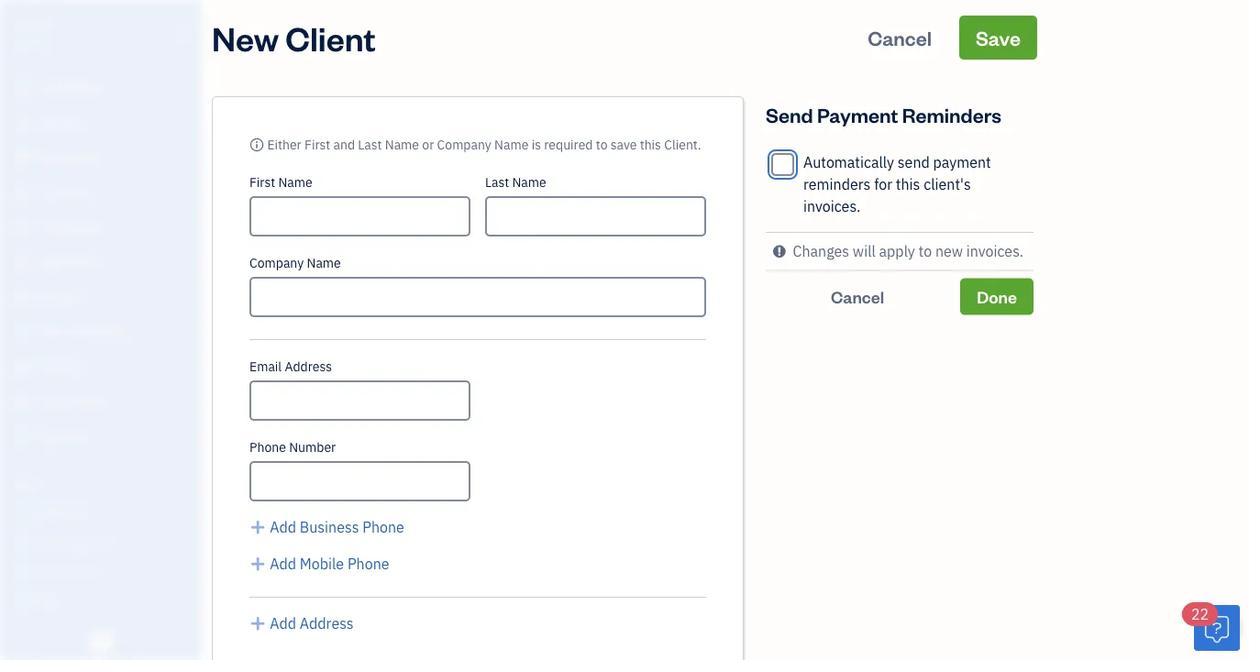 Task type: vqa. For each thing, say whether or not it's contained in the screenshot.
third add from the top
yes



Task type: describe. For each thing, give the bounding box(es) containing it.
main element
[[0, 0, 248, 660]]

expense image
[[12, 254, 34, 272]]

freshbooks image
[[86, 631, 116, 653]]

project image
[[12, 289, 34, 307]]

1 horizontal spatial to
[[919, 242, 932, 261]]

add for add mobile phone
[[270, 554, 296, 574]]

timer image
[[12, 324, 34, 342]]

22 button
[[1182, 603, 1240, 651]]

name for last name
[[512, 174, 546, 191]]

settings image
[[14, 593, 196, 607]]

client image
[[12, 115, 34, 133]]

first name
[[249, 174, 313, 191]]

Phone Number text field
[[249, 461, 471, 502]]

send payment reminders
[[766, 101, 1002, 128]]

cancel for bottommost cancel button
[[831, 286, 884, 307]]

add for add business phone
[[270, 518, 296, 537]]

team members image
[[14, 504, 196, 519]]

company name
[[249, 255, 341, 272]]

dashboard image
[[12, 80, 34, 98]]

0 horizontal spatial to
[[596, 136, 608, 153]]

changes
[[793, 242, 849, 261]]

email
[[249, 358, 282, 375]]

Email Address text field
[[249, 381, 471, 421]]

add address
[[270, 614, 354, 633]]

client
[[286, 16, 376, 59]]

changes will apply to new invoices.
[[793, 242, 1024, 261]]

First Name text field
[[249, 196, 471, 237]]

last name
[[485, 174, 546, 191]]

or
[[422, 136, 434, 153]]

name for first name
[[278, 174, 313, 191]]

plus image
[[249, 613, 266, 635]]

save
[[611, 136, 637, 153]]

estimate image
[[12, 150, 34, 168]]

either first and last name or company name is required to save this client.
[[267, 136, 701, 153]]

reminders
[[902, 101, 1002, 128]]

address for email address
[[285, 358, 332, 375]]

0 vertical spatial phone
[[249, 439, 286, 456]]

items and services image
[[14, 534, 196, 549]]

mobile
[[300, 554, 344, 574]]

address for add address
[[300, 614, 354, 633]]

email address
[[249, 358, 332, 375]]

resource center badge image
[[1194, 605, 1240, 651]]

save
[[976, 24, 1021, 50]]

chart image
[[12, 394, 34, 412]]

Company Name text field
[[249, 277, 706, 317]]

payment
[[817, 101, 898, 128]]

bank connections image
[[14, 563, 196, 578]]

apply
[[879, 242, 915, 261]]

name left or
[[385, 136, 419, 153]]

money image
[[12, 359, 34, 377]]

add business phone button
[[249, 516, 404, 538]]

plus image for add mobile phone
[[249, 553, 266, 575]]

payment
[[933, 153, 991, 172]]



Task type: locate. For each thing, give the bounding box(es) containing it.
add inside button
[[270, 614, 296, 633]]

cancel
[[868, 24, 932, 50], [831, 286, 884, 307]]

phone
[[249, 439, 286, 456], [363, 518, 404, 537], [348, 554, 389, 574]]

1 horizontal spatial invoices.
[[967, 242, 1024, 261]]

add mobile phone button
[[249, 553, 389, 575]]

invoices. down reminders
[[804, 197, 861, 216]]

address right the 'email'
[[285, 358, 332, 375]]

company down first name
[[249, 255, 304, 272]]

invoice image
[[12, 184, 34, 203]]

1 vertical spatial company
[[249, 255, 304, 272]]

0 vertical spatial address
[[285, 358, 332, 375]]

reminders
[[804, 175, 871, 194]]

invoices. up done
[[967, 242, 1024, 261]]

to left save at the top of the page
[[596, 136, 608, 153]]

cancel for top cancel button
[[868, 24, 932, 50]]

done
[[977, 286, 1017, 307]]

1 vertical spatial phone
[[363, 518, 404, 537]]

number
[[289, 439, 336, 456]]

name down first name text field
[[307, 255, 341, 272]]

apple
[[15, 16, 54, 35]]

add left mobile
[[270, 554, 296, 574]]

phone number
[[249, 439, 336, 456]]

plus image up plus icon
[[249, 553, 266, 575]]

0 horizontal spatial company
[[249, 255, 304, 272]]

0 vertical spatial add
[[270, 518, 296, 537]]

phone down phone number text field
[[363, 518, 404, 537]]

is
[[532, 136, 541, 153]]

name down either
[[278, 174, 313, 191]]

2 vertical spatial add
[[270, 614, 296, 633]]

and
[[333, 136, 355, 153]]

0 vertical spatial to
[[596, 136, 608, 153]]

1 vertical spatial cancel button
[[766, 278, 950, 315]]

22
[[1192, 605, 1209, 624]]

1 vertical spatial this
[[896, 175, 920, 194]]

owner
[[15, 37, 48, 51]]

exclamationcircle image
[[773, 240, 786, 263]]

0 vertical spatial last
[[358, 136, 382, 153]]

1 vertical spatial add
[[270, 554, 296, 574]]

plus image
[[249, 516, 266, 538], [249, 553, 266, 575]]

name
[[385, 136, 419, 153], [494, 136, 529, 153], [278, 174, 313, 191], [512, 174, 546, 191], [307, 255, 341, 272]]

apple owner
[[15, 16, 54, 51]]

1 vertical spatial cancel
[[831, 286, 884, 307]]

add for add address
[[270, 614, 296, 633]]

add business phone
[[270, 518, 404, 537]]

0 vertical spatial plus image
[[249, 516, 266, 538]]

add
[[270, 518, 296, 537], [270, 554, 296, 574], [270, 614, 296, 633]]

last right and
[[358, 136, 382, 153]]

first down primary image
[[249, 174, 275, 191]]

3 add from the top
[[270, 614, 296, 633]]

client.
[[664, 136, 701, 153]]

0 horizontal spatial first
[[249, 174, 275, 191]]

0 vertical spatial this
[[640, 136, 661, 153]]

apps image
[[14, 475, 196, 490]]

last
[[358, 136, 382, 153], [485, 174, 509, 191]]

report image
[[12, 428, 34, 447]]

0 vertical spatial company
[[437, 136, 491, 153]]

add left 'business'
[[270, 518, 296, 537]]

1 add from the top
[[270, 518, 296, 537]]

phone right mobile
[[348, 554, 389, 574]]

name for company name
[[307, 255, 341, 272]]

this inside automatically send payment reminders for this client's invoices.
[[896, 175, 920, 194]]

cancel down will
[[831, 286, 884, 307]]

automatically
[[804, 153, 894, 172]]

first left and
[[305, 136, 330, 153]]

Last Name text field
[[485, 196, 706, 237]]

primary image
[[249, 136, 264, 153]]

payment image
[[12, 219, 34, 238]]

0 horizontal spatial last
[[358, 136, 382, 153]]

cancel button down will
[[766, 278, 950, 315]]

done button
[[961, 278, 1034, 315]]

this
[[640, 136, 661, 153], [896, 175, 920, 194]]

0 horizontal spatial invoices.
[[804, 197, 861, 216]]

plus image for add business phone
[[249, 516, 266, 538]]

1 vertical spatial last
[[485, 174, 509, 191]]

2 add from the top
[[270, 554, 296, 574]]

invoices.
[[804, 197, 861, 216], [967, 242, 1024, 261]]

invoices. inside automatically send payment reminders for this client's invoices.
[[804, 197, 861, 216]]

cancel button
[[851, 16, 949, 60], [766, 278, 950, 315]]

0 horizontal spatial this
[[640, 136, 661, 153]]

either
[[267, 136, 302, 153]]

1 vertical spatial to
[[919, 242, 932, 261]]

automatically send payment reminders for this client's invoices.
[[804, 153, 991, 216]]

save button
[[959, 16, 1037, 60]]

0 vertical spatial cancel
[[868, 24, 932, 50]]

send
[[766, 101, 813, 128]]

company right or
[[437, 136, 491, 153]]

1 vertical spatial address
[[300, 614, 354, 633]]

first
[[305, 136, 330, 153], [249, 174, 275, 191]]

last down either first and last name or company name is required to save this client.
[[485, 174, 509, 191]]

phone for add mobile phone
[[348, 554, 389, 574]]

name left is
[[494, 136, 529, 153]]

name down is
[[512, 174, 546, 191]]

phone left number
[[249, 439, 286, 456]]

this right save at the top of the page
[[640, 136, 661, 153]]

add mobile phone
[[270, 554, 389, 574]]

1 horizontal spatial first
[[305, 136, 330, 153]]

0 vertical spatial cancel button
[[851, 16, 949, 60]]

cancel up send payment reminders
[[868, 24, 932, 50]]

1 vertical spatial first
[[249, 174, 275, 191]]

1 vertical spatial plus image
[[249, 553, 266, 575]]

new
[[936, 242, 963, 261]]

address inside button
[[300, 614, 354, 633]]

add right plus icon
[[270, 614, 296, 633]]

to left 'new' in the top right of the page
[[919, 242, 932, 261]]

1 horizontal spatial last
[[485, 174, 509, 191]]

phone for add business phone
[[363, 518, 404, 537]]

1 horizontal spatial this
[[896, 175, 920, 194]]

add address button
[[249, 613, 354, 635]]

send
[[898, 153, 930, 172]]

address
[[285, 358, 332, 375], [300, 614, 354, 633]]

this down "send"
[[896, 175, 920, 194]]

to
[[596, 136, 608, 153], [919, 242, 932, 261]]

1 plus image from the top
[[249, 516, 266, 538]]

0 vertical spatial first
[[305, 136, 330, 153]]

business
[[300, 518, 359, 537]]

1 vertical spatial invoices.
[[967, 242, 1024, 261]]

company
[[437, 136, 491, 153], [249, 255, 304, 272]]

1 horizontal spatial company
[[437, 136, 491, 153]]

0 vertical spatial invoices.
[[804, 197, 861, 216]]

cancel button up send payment reminders
[[851, 16, 949, 60]]

required
[[544, 136, 593, 153]]

2 plus image from the top
[[249, 553, 266, 575]]

for
[[874, 175, 893, 194]]

new
[[212, 16, 279, 59]]

2 vertical spatial phone
[[348, 554, 389, 574]]

plus image left 'business'
[[249, 516, 266, 538]]

will
[[853, 242, 876, 261]]

client's
[[924, 175, 971, 194]]

address down add mobile phone
[[300, 614, 354, 633]]

new client
[[212, 16, 376, 59]]



